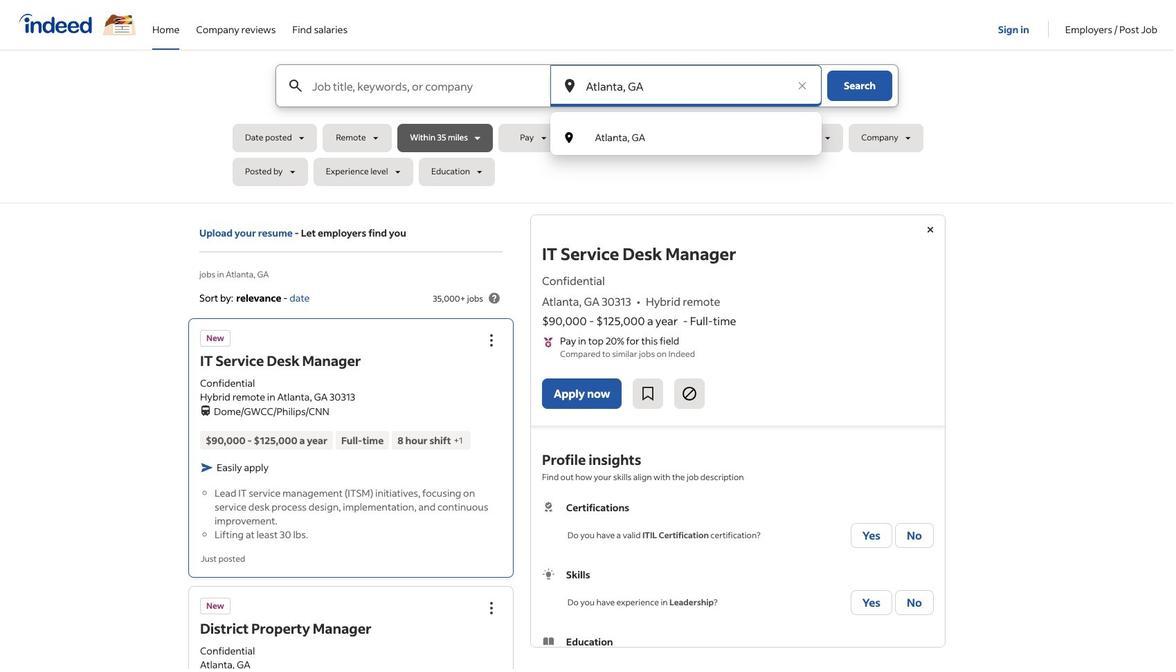 Task type: describe. For each thing, give the bounding box(es) containing it.
job actions for district property manager is collapsed image
[[483, 600, 500, 617]]

clear location input image
[[795, 79, 809, 93]]

help icon image
[[486, 290, 503, 307]]

certifications group
[[542, 501, 934, 551]]

close job details image
[[922, 222, 939, 238]]

celebrating black history month image
[[102, 14, 136, 35]]

Edit location text field
[[583, 65, 789, 107]]

transit information image
[[200, 403, 211, 416]]

education group
[[542, 635, 934, 669]]

save this job image
[[640, 386, 657, 402]]

job actions for it service desk manager is collapsed image
[[483, 333, 500, 349]]



Task type: vqa. For each thing, say whether or not it's contained in the screenshot.
search: Job title, keywords, or company text box
yes



Task type: locate. For each thing, give the bounding box(es) containing it.
not interested image
[[682, 386, 698, 402]]

None search field
[[233, 64, 942, 192]]

search: Job title, keywords, or company text field
[[309, 65, 548, 107]]

skills group
[[542, 568, 934, 618]]



